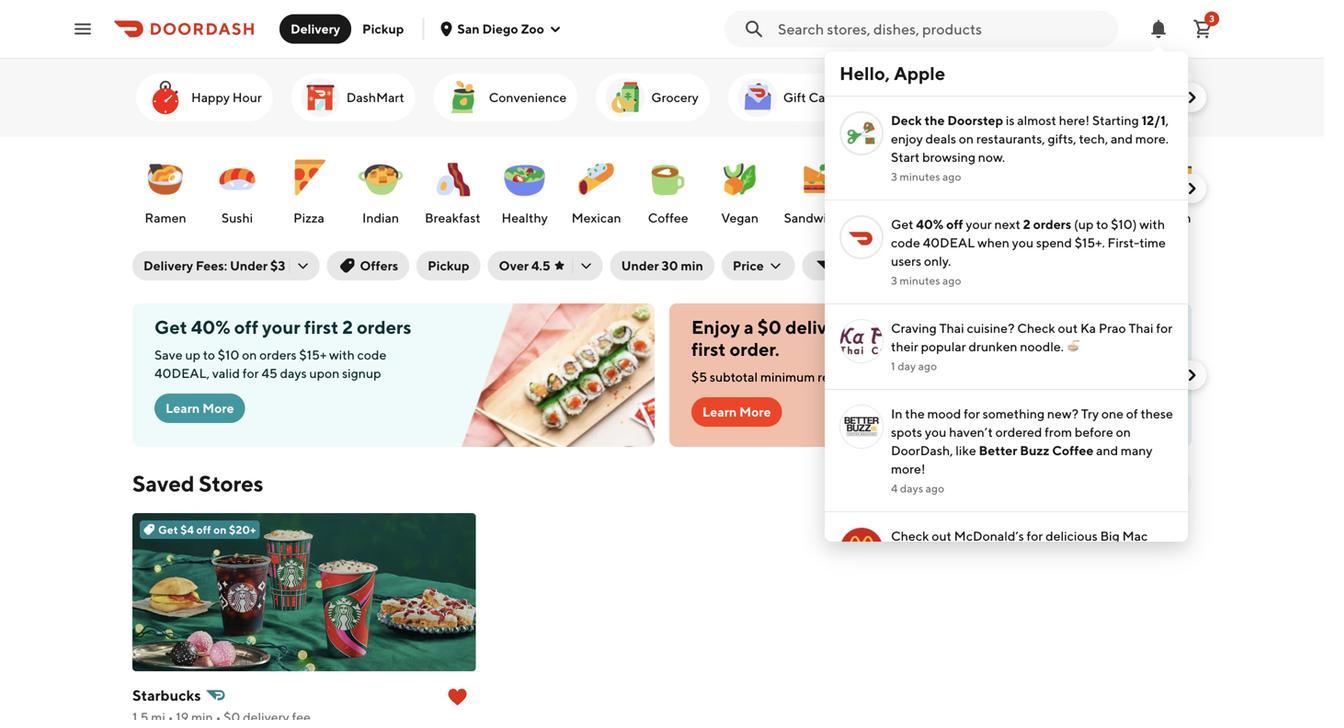 Task type: vqa. For each thing, say whether or not it's contained in the screenshot.
the off for $20+
yes



Task type: locate. For each thing, give the bounding box(es) containing it.
2 vertical spatial 3
[[891, 274, 898, 287]]

orders up 45
[[260, 347, 297, 362]]

2 horizontal spatial with
[[1140, 217, 1166, 232]]

0 vertical spatial to
[[1097, 217, 1109, 232]]

2 3 minutes ago from the top
[[891, 274, 962, 287]]

1 vertical spatial to
[[203, 347, 215, 362]]

more down valid
[[202, 401, 234, 416]]

1 vertical spatial now.
[[1117, 547, 1144, 562]]

pickup right delivery button
[[362, 21, 404, 36]]

your up $15+
[[262, 316, 301, 338]]

0 vertical spatial 40%
[[917, 217, 944, 232]]

now.
[[979, 149, 1006, 165], [1117, 547, 1144, 562]]

off inside the get 40% off your first 2 orders save up to $10 on orders $15+ with code 40deal, valid for 45 days upon signup
[[234, 316, 258, 338]]

your up "popular" on the top
[[915, 316, 953, 338]]

40% up 40deal
[[917, 217, 944, 232]]

don't
[[994, 547, 1027, 562]]

0 vertical spatial minutes
[[900, 170, 941, 183]]

one
[[1102, 406, 1124, 421]]

convenience image
[[441, 75, 485, 120]]

pickup button up dashmart
[[351, 14, 415, 44]]

1 minutes from the top
[[900, 170, 941, 183]]

learn down 40deal,
[[166, 401, 200, 416]]

delivery
[[786, 316, 854, 338]]

notification bell image
[[1148, 18, 1170, 40]]

2 inside the get 40% off your first 2 orders save up to $10 on orders $15+ with code 40deal, valid for 45 days upon signup
[[342, 316, 353, 338]]

learn more button
[[155, 394, 245, 423], [692, 397, 782, 427]]

browsing
[[923, 149, 976, 165]]

off up 40deal
[[947, 217, 964, 232]]

coffee
[[648, 210, 689, 225], [1053, 443, 1094, 458]]

for left 45
[[243, 366, 259, 381]]

on up their
[[889, 316, 911, 338]]

,
[[1166, 113, 1169, 128]]

with up time
[[1140, 217, 1166, 232]]

1 vertical spatial code
[[357, 347, 387, 362]]

2
[[1023, 217, 1031, 232], [342, 316, 353, 338]]

like
[[956, 443, 977, 458]]

40deal,
[[155, 366, 210, 381]]

1 vertical spatial 3
[[891, 170, 898, 183]]

code up the signup
[[357, 347, 387, 362]]

40% for next
[[917, 217, 944, 232]]

1 horizontal spatial coffee
[[1053, 443, 1094, 458]]

get 40% off your first 2 orders save up to $10 on orders $15+ with code 40deal, valid for 45 days upon signup
[[155, 316, 412, 381]]

under inside button
[[621, 258, 659, 273]]

first down enjoy
[[692, 339, 726, 360]]

0 horizontal spatial delivery
[[144, 258, 193, 273]]

first inside the get 40% off your first 2 orders save up to $10 on orders $15+ with code 40deal, valid for 45 days upon signup
[[304, 316, 339, 338]]

2 up the signup
[[342, 316, 353, 338]]

0 vertical spatial check
[[1018, 321, 1056, 336]]

and down starting
[[1111, 131, 1133, 146]]

out inside check out mcdonald's for delicious big mac with french fries. don't miss out, order now. 🍔
[[932, 528, 952, 544]]

1 horizontal spatial learn
[[703, 404, 737, 419]]

now. down restaurants,
[[979, 149, 1006, 165]]

1 horizontal spatial under
[[621, 258, 659, 273]]

3 minutes ago down the start
[[891, 170, 962, 183]]

1 horizontal spatial pickup
[[428, 258, 470, 273]]

code inside '(up to $10) with code 40deal when you spend $15+. first-time users only.'
[[891, 235, 921, 250]]

you down "mood" on the right of page
[[925, 425, 947, 440]]

1 horizontal spatial out
[[1058, 321, 1078, 336]]

2 vertical spatial orders
[[260, 347, 297, 362]]

check up noodle.
[[1018, 321, 1056, 336]]

1 vertical spatial pickup
[[428, 258, 470, 273]]

4.5
[[532, 258, 551, 273]]

0 horizontal spatial your
[[262, 316, 301, 338]]

your for first
[[262, 316, 301, 338]]

1 vertical spatial off
[[234, 316, 258, 338]]

0 horizontal spatial under
[[230, 258, 268, 273]]

0 vertical spatial first
[[304, 316, 339, 338]]

0 vertical spatial code
[[891, 235, 921, 250]]

1 horizontal spatial check
[[1018, 321, 1056, 336]]

to
[[1097, 217, 1109, 232], [203, 347, 215, 362]]

1 vertical spatial 40%
[[191, 316, 230, 338]]

days
[[280, 366, 307, 381], [900, 482, 924, 495]]

0 vertical spatial next button of carousel image
[[1183, 88, 1201, 107]]

under
[[230, 258, 268, 273], [621, 258, 659, 273]]

apple
[[894, 63, 946, 84]]

health image
[[1010, 75, 1054, 120]]

your inside enjoy a $0 delivery fee on your first order. $5 subtotal minimum required.
[[915, 316, 953, 338]]

1 vertical spatial and
[[1097, 443, 1119, 458]]

hello,
[[840, 63, 890, 84]]

1 horizontal spatial 2
[[1023, 217, 1031, 232]]

stores
[[199, 471, 263, 497]]

0 vertical spatial you
[[1013, 235, 1034, 250]]

0 vertical spatial coffee
[[648, 210, 689, 225]]

with up 'upon'
[[329, 347, 355, 362]]

45
[[262, 366, 278, 381]]

fees:
[[196, 258, 227, 273]]

0 horizontal spatial to
[[203, 347, 215, 362]]

check up french
[[891, 528, 930, 544]]

doordash,
[[891, 443, 953, 458]]

1 horizontal spatial off
[[234, 316, 258, 338]]

to inside '(up to $10) with code 40deal when you spend $15+. first-time users only.'
[[1097, 217, 1109, 232]]

dashpass
[[840, 258, 897, 273]]

off right $4
[[196, 523, 211, 536]]

1 vertical spatial you
[[925, 425, 947, 440]]

12/1
[[1142, 113, 1166, 128]]

when
[[978, 235, 1010, 250]]

minutes down the start
[[900, 170, 941, 183]]

0 horizontal spatial days
[[280, 366, 307, 381]]

ago down doordash,
[[926, 482, 945, 495]]

0 horizontal spatial you
[[925, 425, 947, 440]]

code inside the get 40% off your first 2 orders save up to $10 on orders $15+ with code 40deal, valid for 45 days upon signup
[[357, 347, 387, 362]]

pickup down breakfast
[[428, 258, 470, 273]]

learn down subtotal
[[703, 404, 737, 419]]

0 horizontal spatial off
[[196, 523, 211, 536]]

on inside the in the mood for something new? try one of these spots you haven't ordered from before on doordash, like
[[1116, 425, 1131, 440]]

for up haven't
[[964, 406, 981, 421]]

1 vertical spatial next button of carousel image
[[1183, 366, 1201, 385]]

40% inside the get 40% off your first 2 orders save up to $10 on orders $15+ with code 40deal, valid for 45 days upon signup
[[191, 316, 230, 338]]

3
[[1210, 13, 1215, 24], [891, 170, 898, 183], [891, 274, 898, 287]]

vegan
[[721, 210, 759, 225]]

learn more down 40deal,
[[166, 401, 234, 416]]

the for doorstep
[[925, 113, 945, 128]]

1 vertical spatial 2
[[342, 316, 353, 338]]

and down before
[[1097, 443, 1119, 458]]

out up 🍜
[[1058, 321, 1078, 336]]

1 3 minutes ago from the top
[[891, 170, 962, 183]]

hour
[[233, 90, 262, 105]]

orders
[[1034, 217, 1072, 232], [357, 316, 412, 338], [260, 347, 297, 362]]

get for first
[[155, 316, 187, 338]]

with left french
[[891, 547, 917, 562]]

order
[[1083, 547, 1115, 562]]

days right 45
[[280, 366, 307, 381]]

delivery fees: under $3
[[144, 258, 286, 273]]

haven't
[[949, 425, 993, 440]]

0 vertical spatial delivery
[[291, 21, 340, 36]]

0 vertical spatial pickup button
[[351, 14, 415, 44]]

0 vertical spatial out
[[1058, 321, 1078, 336]]

for inside the get 40% off your first 2 orders save up to $10 on orders $15+ with code 40deal, valid for 45 days upon signup
[[243, 366, 259, 381]]

1 horizontal spatial more
[[740, 404, 771, 419]]

minutes
[[900, 170, 941, 183], [900, 274, 941, 287]]

minutes down users
[[900, 274, 941, 287]]

0 vertical spatial off
[[947, 217, 964, 232]]

$0
[[758, 316, 782, 338]]

next button of carousel image
[[1183, 88, 1201, 107], [1183, 366, 1201, 385]]

0 vertical spatial days
[[280, 366, 307, 381]]

fries.
[[963, 547, 991, 562]]

the inside the in the mood for something new? try one of these spots you haven't ordered from before on doordash, like
[[905, 406, 925, 421]]

on down of
[[1116, 425, 1131, 440]]

3 items, open order cart image
[[1192, 18, 1214, 40]]

with
[[1140, 217, 1166, 232], [329, 347, 355, 362], [891, 547, 917, 562]]

more for order.
[[740, 404, 771, 419]]

orders up the signup
[[357, 316, 412, 338]]

1 vertical spatial days
[[900, 482, 924, 495]]

3 inside button
[[1210, 13, 1215, 24]]

2 for first
[[342, 316, 353, 338]]

under left 30
[[621, 258, 659, 273]]

off
[[947, 217, 964, 232], [234, 316, 258, 338], [196, 523, 211, 536]]

pickup
[[362, 21, 404, 36], [428, 258, 470, 273]]

the right the in on the right bottom of the page
[[905, 406, 925, 421]]

orders up spend
[[1034, 217, 1072, 232]]

0 vertical spatial 3
[[1210, 13, 1215, 24]]

1 vertical spatial check
[[891, 528, 930, 544]]

1 horizontal spatial orders
[[357, 316, 412, 338]]

you
[[1013, 235, 1034, 250], [925, 425, 947, 440]]

now. inside , enjoy deals on restaurants, gifts, tech, and more. start browsing now.
[[979, 149, 1006, 165]]

food
[[1042, 210, 1072, 225]]

your up when
[[966, 217, 992, 232]]

more.
[[1136, 131, 1169, 146]]

pets image
[[1135, 75, 1179, 120]]

0 horizontal spatial first
[[304, 316, 339, 338]]

and inside , enjoy deals on restaurants, gifts, tech, and more. start browsing now.
[[1111, 131, 1133, 146]]

ago down only. at the top of the page
[[943, 274, 962, 287]]

out inside craving thai cuisine? check out ka prao thai for their popular drunken noodle. 🍜 1 day ago
[[1058, 321, 1078, 336]]

3 down users
[[891, 274, 898, 287]]

thai right prao
[[1129, 321, 1154, 336]]

1 vertical spatial with
[[329, 347, 355, 362]]

mood
[[928, 406, 962, 421]]

2 vertical spatial get
[[158, 523, 178, 536]]

for right prao
[[1157, 321, 1173, 336]]

1 horizontal spatial your
[[915, 316, 953, 338]]

2 horizontal spatial off
[[947, 217, 964, 232]]

1 horizontal spatial thai
[[1129, 321, 1154, 336]]

minutes for (up to $10) with code 40deal when you spend $15+. first-time users only.
[[900, 274, 941, 287]]

ago down browsing
[[943, 170, 962, 183]]

days right the "4"
[[900, 482, 924, 495]]

2 next button of carousel image from the top
[[1183, 366, 1201, 385]]

0 horizontal spatial check
[[891, 528, 930, 544]]

alcohol
[[928, 90, 974, 105]]

3 down the start
[[891, 170, 898, 183]]

1 horizontal spatial delivery
[[291, 21, 340, 36]]

1 vertical spatial get
[[155, 316, 187, 338]]

0 horizontal spatial out
[[932, 528, 952, 544]]

delivery for delivery fees: under $3
[[144, 258, 193, 273]]

0 horizontal spatial pickup
[[362, 21, 404, 36]]

more down subtotal
[[740, 404, 771, 419]]

your
[[966, 217, 992, 232], [262, 316, 301, 338], [915, 316, 953, 338]]

2 minutes from the top
[[900, 274, 941, 287]]

1 vertical spatial first
[[692, 339, 726, 360]]

0 horizontal spatial pickup button
[[351, 14, 415, 44]]

prao
[[1099, 321, 1127, 336]]

ago right day
[[919, 360, 938, 373]]

now. down "mac"
[[1117, 547, 1144, 562]]

ago inside craving thai cuisine? check out ka prao thai for their popular drunken noodle. 🍜 1 day ago
[[919, 360, 938, 373]]

0 horizontal spatial now.
[[979, 149, 1006, 165]]

to right up
[[203, 347, 215, 362]]

learn more button down subtotal
[[692, 397, 782, 427]]

under left $3
[[230, 258, 268, 273]]

0 horizontal spatial thai
[[940, 321, 965, 336]]

delivery up dashmart image
[[291, 21, 340, 36]]

click to remove this store from your saved list image
[[446, 686, 469, 708]]

off up $10
[[234, 316, 258, 338]]

delivery
[[291, 21, 340, 36], [144, 258, 193, 273]]

0 horizontal spatial with
[[329, 347, 355, 362]]

your for next
[[966, 217, 992, 232]]

mcdonald's
[[955, 528, 1025, 544]]

0 vertical spatial and
[[1111, 131, 1133, 146]]

is
[[1006, 113, 1015, 128]]

craving
[[891, 321, 937, 336]]

1 horizontal spatial you
[[1013, 235, 1034, 250]]

0 vertical spatial with
[[1140, 217, 1166, 232]]

ordered
[[996, 425, 1043, 440]]

1 horizontal spatial now.
[[1117, 547, 1144, 562]]

ramen
[[145, 210, 186, 225]]

0 horizontal spatial learn
[[166, 401, 200, 416]]

delivery inside delivery button
[[291, 21, 340, 36]]

0 horizontal spatial learn more
[[166, 401, 234, 416]]

40% up $10
[[191, 316, 230, 338]]

on right $10
[[242, 347, 257, 362]]

1 horizontal spatial learn more
[[703, 404, 771, 419]]

0 horizontal spatial more
[[202, 401, 234, 416]]

1 vertical spatial 3 minutes ago
[[891, 274, 962, 287]]

alcohol image
[[880, 75, 925, 120]]

Store search: begin typing to search for stores available on DoorDash text field
[[778, 19, 1108, 39]]

something
[[983, 406, 1045, 421]]

1 horizontal spatial to
[[1097, 217, 1109, 232]]

better
[[979, 443, 1018, 458]]

1 horizontal spatial learn more button
[[692, 397, 782, 427]]

coffee down from
[[1053, 443, 1094, 458]]

better buzz coffee
[[979, 443, 1094, 458]]

3 right notification bell icon
[[1210, 13, 1215, 24]]

2 vertical spatial off
[[196, 523, 211, 536]]

orders for next
[[1034, 217, 1072, 232]]

health link
[[1003, 74, 1109, 121]]

0 horizontal spatial learn more button
[[155, 394, 245, 423]]

fast
[[1014, 210, 1039, 225]]

with inside check out mcdonald's for delicious big mac with french fries. don't miss out, order now. 🍔
[[891, 547, 917, 562]]

0 horizontal spatial 40%
[[191, 316, 230, 338]]

0 vertical spatial the
[[925, 113, 945, 128]]

0 horizontal spatial orders
[[260, 347, 297, 362]]

get up the save
[[155, 316, 187, 338]]

2 horizontal spatial orders
[[1034, 217, 1072, 232]]

you down next
[[1013, 235, 1034, 250]]

cuisine?
[[967, 321, 1015, 336]]

0 vertical spatial now.
[[979, 149, 1006, 165]]

1 vertical spatial minutes
[[900, 274, 941, 287]]

for inside check out mcdonald's for delicious big mac with french fries. don't miss out, order now. 🍔
[[1027, 528, 1043, 544]]

learn
[[166, 401, 200, 416], [703, 404, 737, 419]]

1 vertical spatial out
[[932, 528, 952, 544]]

get left $4
[[158, 523, 178, 536]]

0 vertical spatial 2
[[1023, 217, 1031, 232]]

3 for (up to $10) with code 40deal when you spend $15+. first-time users only.
[[891, 274, 898, 287]]

out up french
[[932, 528, 952, 544]]

a
[[744, 316, 754, 338]]

first up $15+
[[304, 316, 339, 338]]

1 vertical spatial orders
[[357, 316, 412, 338]]

1 horizontal spatial with
[[891, 547, 917, 562]]

learn more down subtotal
[[703, 404, 771, 419]]

the up deals
[[925, 113, 945, 128]]

first inside enjoy a $0 delivery fee on your first order. $5 subtotal minimum required.
[[692, 339, 726, 360]]

1 horizontal spatial first
[[692, 339, 726, 360]]

thai up "popular" on the top
[[940, 321, 965, 336]]

you inside '(up to $10) with code 40deal when you spend $15+. first-time users only.'
[[1013, 235, 1034, 250]]

1 vertical spatial delivery
[[144, 258, 193, 273]]

tech,
[[1079, 131, 1109, 146]]

over 4.5
[[499, 258, 551, 273]]

2 right next
[[1023, 217, 1031, 232]]

on down the doorstep
[[959, 131, 974, 146]]

get for $20+
[[158, 523, 178, 536]]

pickup button down breakfast
[[417, 251, 481, 281]]

for up miss
[[1027, 528, 1043, 544]]

2 vertical spatial with
[[891, 547, 917, 562]]

upon
[[309, 366, 340, 381]]

code up users
[[891, 235, 921, 250]]

your inside the get 40% off your first 2 orders save up to $10 on orders $15+ with code 40deal, valid for 45 days upon signup
[[262, 316, 301, 338]]

indian
[[362, 210, 399, 225]]

enjoy a $0 delivery fee on your first order. $5 subtotal minimum required.
[[692, 316, 953, 385]]

0 vertical spatial 3 minutes ago
[[891, 170, 962, 183]]

get inside the get 40% off your first 2 orders save up to $10 on orders $15+ with code 40deal, valid for 45 days upon signup
[[155, 316, 187, 338]]

get up users
[[891, 217, 914, 232]]

1 vertical spatial the
[[905, 406, 925, 421]]

deck
[[891, 113, 922, 128]]

and inside "and many more!"
[[1097, 443, 1119, 458]]

3 minutes ago down only. at the top of the page
[[891, 274, 962, 287]]

2 under from the left
[[621, 258, 659, 273]]

grocery link
[[596, 74, 710, 121]]

coffee up 30
[[648, 210, 689, 225]]

0 vertical spatial get
[[891, 217, 914, 232]]

off for next
[[947, 217, 964, 232]]

learn more button down 40deal,
[[155, 394, 245, 423]]

from
[[1045, 425, 1073, 440]]

2 horizontal spatial your
[[966, 217, 992, 232]]

ago
[[943, 170, 962, 183], [943, 274, 962, 287], [919, 360, 938, 373], [926, 482, 945, 495]]

hello, apple
[[840, 63, 946, 84]]

to right (up
[[1097, 217, 1109, 232]]

40deal
[[923, 235, 975, 250]]

delivery left fees:
[[144, 258, 193, 273]]

healthy
[[502, 210, 548, 225]]

0 horizontal spatial code
[[357, 347, 387, 362]]



Task type: describe. For each thing, give the bounding box(es) containing it.
learn more for up
[[166, 401, 234, 416]]

popular
[[921, 339, 966, 354]]

happy hour image
[[144, 75, 188, 120]]

on inside , enjoy deals on restaurants, gifts, tech, and more. start browsing now.
[[959, 131, 974, 146]]

starbucks link
[[132, 683, 476, 720]]

check inside craving thai cuisine? check out ka prao thai for their popular drunken noodle. 🍜 1 day ago
[[1018, 321, 1056, 336]]

open menu image
[[72, 18, 94, 40]]

price button
[[722, 251, 795, 281]]

breakfast
[[425, 210, 481, 225]]

big
[[1101, 528, 1120, 544]]

minutes for deck
[[900, 170, 941, 183]]

over
[[499, 258, 529, 273]]

learn more button for up
[[155, 394, 245, 423]]

next
[[995, 217, 1021, 232]]

starbucks
[[132, 687, 201, 704]]

required.
[[818, 369, 871, 385]]

ka
[[1081, 321, 1097, 336]]

get 40% off your next 2 orders
[[891, 217, 1072, 232]]

for inside craving thai cuisine? check out ka prao thai for their popular drunken noodle. 🍜 1 day ago
[[1157, 321, 1173, 336]]

try
[[1082, 406, 1099, 421]]

in the mood for something new? try one of these spots you haven't ordered from before on doordash, like
[[891, 406, 1174, 458]]

1 vertical spatial pickup button
[[417, 251, 481, 281]]

their
[[891, 339, 919, 354]]

learn for first
[[703, 404, 737, 419]]

more for up
[[202, 401, 234, 416]]

start
[[891, 149, 920, 165]]

cards
[[809, 90, 844, 105]]

in
[[891, 406, 903, 421]]

1 under from the left
[[230, 258, 268, 273]]

min
[[681, 258, 704, 273]]

dashmart image
[[299, 75, 343, 120]]

3 minutes ago for deck
[[891, 170, 962, 183]]

mexican
[[572, 210, 622, 225]]

under 30 min
[[621, 258, 704, 273]]

san diego zoo
[[458, 21, 544, 36]]

check out mcdonald's for delicious big mac with french fries. don't miss out, order now. 🍔
[[891, 528, 1160, 562]]

only.
[[924, 253, 951, 269]]

$20+
[[229, 523, 256, 536]]

first-
[[1108, 235, 1140, 250]]

off for $20+
[[196, 523, 211, 536]]

learn for save
[[166, 401, 200, 416]]

on left "$20+"
[[214, 523, 227, 536]]

40% for first
[[191, 316, 230, 338]]

valid
[[212, 366, 240, 381]]

3 minutes ago for (up to $10) with code 40deal when you spend $15+. first-time users only.
[[891, 274, 962, 287]]

2 thai from the left
[[1129, 321, 1154, 336]]

next button of carousel image
[[1183, 179, 1201, 198]]

gift cards link
[[728, 74, 855, 121]]

craving thai cuisine? check out ka prao thai for their popular drunken noodle. 🍜 1 day ago
[[891, 321, 1173, 373]]

of
[[1127, 406, 1139, 421]]

and many more!
[[891, 443, 1153, 477]]

noodle.
[[1021, 339, 1064, 354]]

for inside the in the mood for something new? try one of these spots you haven't ordered from before on doordash, like
[[964, 406, 981, 421]]

days inside the get 40% off your first 2 orders save up to $10 on orders $15+ with code 40deal, valid for 45 days upon signup
[[280, 366, 307, 381]]

zoo
[[521, 21, 544, 36]]

drunken
[[969, 339, 1018, 354]]

saved stores link
[[132, 469, 263, 499]]

30
[[662, 258, 678, 273]]

now. inside check out mcdonald's for delicious big mac with french fries. don't miss out, order now. 🍔
[[1117, 547, 1144, 562]]

under 30 min button
[[610, 251, 715, 281]]

on inside enjoy a $0 delivery fee on your first order. $5 subtotal minimum required.
[[889, 316, 911, 338]]

save
[[155, 347, 183, 362]]

dashmart
[[347, 90, 404, 105]]

delivery for delivery
[[291, 21, 340, 36]]

gift
[[784, 90, 806, 105]]

deck the doorstep is almost here! starting 12/1
[[891, 113, 1166, 128]]

1 vertical spatial coffee
[[1053, 443, 1094, 458]]

before
[[1075, 425, 1114, 440]]

0 horizontal spatial coffee
[[648, 210, 689, 225]]

$3
[[270, 258, 286, 273]]

4
[[891, 482, 898, 495]]

pets link
[[1127, 74, 1220, 121]]

learn more for order.
[[703, 404, 771, 419]]

on inside the get 40% off your first 2 orders save up to $10 on orders $15+ with code 40deal, valid for 45 days upon signup
[[242, 347, 257, 362]]

time
[[1140, 235, 1166, 250]]

happy hour link
[[136, 74, 273, 121]]

with inside the get 40% off your first 2 orders save up to $10 on orders $15+ with code 40deal, valid for 45 days upon signup
[[329, 347, 355, 362]]

dashmart link
[[291, 74, 415, 121]]

many
[[1121, 443, 1153, 458]]

$10
[[218, 347, 239, 362]]

day
[[898, 360, 916, 373]]

2 for next
[[1023, 217, 1031, 232]]

learn more button for order.
[[692, 397, 782, 427]]

alcohol link
[[873, 74, 985, 121]]

get $4 off on $20+
[[158, 523, 256, 536]]

fee
[[858, 316, 886, 338]]

san
[[458, 21, 480, 36]]

grocery image
[[604, 75, 648, 120]]

signup
[[342, 366, 381, 381]]

check inside check out mcdonald's for delicious big mac with french fries. don't miss out, order now. 🍔
[[891, 528, 930, 544]]

$5
[[692, 369, 707, 385]]

mac
[[1123, 528, 1148, 544]]

delicious
[[1046, 528, 1098, 544]]

3 button
[[1185, 11, 1222, 47]]

to inside the get 40% off your first 2 orders save up to $10 on orders $15+ with code 40deal, valid for 45 days upon signup
[[203, 347, 215, 362]]

the for mood
[[905, 406, 925, 421]]

you inside the in the mood for something new? try one of these spots you haven't ordered from before on doordash, like
[[925, 425, 947, 440]]

3 for deck the doorstep is almost here! starting 12/1
[[891, 170, 898, 183]]

orders for first
[[357, 316, 412, 338]]

buzz
[[1020, 443, 1050, 458]]

off for first
[[234, 316, 258, 338]]

convenience link
[[434, 74, 578, 121]]

miss
[[1030, 547, 1055, 562]]

enjoy
[[692, 316, 740, 338]]

🍜
[[1067, 339, 1080, 354]]

$10)
[[1111, 217, 1137, 232]]

gift cards image
[[736, 75, 780, 120]]

with inside '(up to $10) with code 40deal when you spend $15+. first-time users only.'
[[1140, 217, 1166, 232]]

1 next button of carousel image from the top
[[1183, 88, 1201, 107]]

get for next
[[891, 217, 914, 232]]

convenience
[[489, 90, 567, 105]]

health
[[1058, 90, 1098, 105]]

gift cards
[[784, 90, 844, 105]]

1 horizontal spatial days
[[900, 482, 924, 495]]

pho
[[886, 210, 910, 225]]

1 thai from the left
[[940, 321, 965, 336]]

offers button
[[327, 251, 410, 281]]

🍔
[[1147, 547, 1160, 562]]

saved
[[132, 471, 194, 497]]

happy
[[191, 90, 230, 105]]

0 vertical spatial pickup
[[362, 21, 404, 36]]

more!
[[891, 461, 926, 477]]

1
[[891, 360, 896, 373]]



